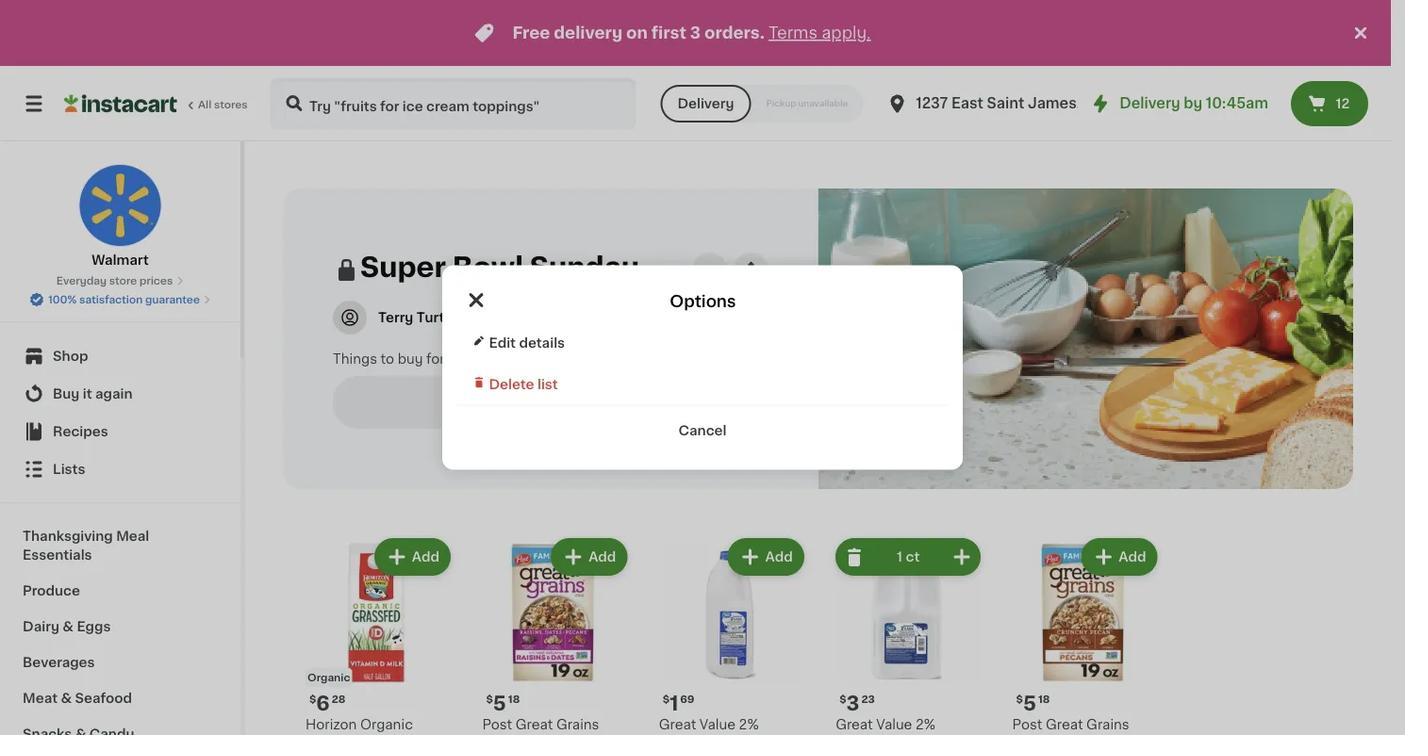 Task type: locate. For each thing, give the bounding box(es) containing it.
free delivery on first 3 orders. terms apply.
[[512, 25, 871, 41]]

$ for 1st product group from right
[[1016, 695, 1023, 705]]

1 add button from the left
[[376, 541, 449, 574]]

1 vertical spatial 3
[[846, 694, 859, 714]]

0 vertical spatial 3
[[690, 25, 701, 41]]

2 great value 2% from the left
[[836, 719, 950, 736]]

1 horizontal spatial post
[[1012, 719, 1042, 732]]

organic up 28
[[307, 673, 350, 683]]

add button for 1st product group from right
[[1083, 541, 1156, 574]]

delivery by 10:45am link
[[1089, 92, 1268, 115]]

2 add button from the left
[[553, 541, 626, 574]]

edit details button
[[457, 322, 948, 364]]

delete
[[489, 378, 534, 391]]

delivery for delivery by 10:45am
[[1120, 97, 1180, 110]]

3 add button from the left
[[729, 541, 802, 574]]

$ 3 23
[[839, 694, 875, 714]]

12 button
[[1291, 81, 1368, 126]]

meat & seafood link
[[11, 681, 229, 717]]

2 $ from the left
[[486, 695, 493, 705]]

items
[[545, 395, 593, 411]]

dairy
[[23, 620, 59, 634]]

terry turtle
[[378, 311, 457, 324]]

100% satisfaction guarantee
[[48, 295, 200, 305]]

produce
[[23, 585, 80, 598]]

0 horizontal spatial grains
[[556, 719, 599, 732]]

great value 2%
[[659, 719, 774, 736], [836, 719, 950, 736]]

$ for product group containing 1
[[663, 695, 670, 705]]

1 horizontal spatial 5
[[1023, 694, 1036, 714]]

add for 1st product group from right
[[1119, 551, 1146, 564]]

0 vertical spatial &
[[63, 620, 74, 634]]

1 horizontal spatial 2%
[[916, 719, 936, 732]]

1 product group from the left
[[298, 535, 455, 736]]

2 add from the left
[[589, 551, 616, 564]]

None search field
[[270, 77, 636, 130]]

1 add from the left
[[412, 551, 439, 564]]

edit up party!
[[489, 336, 516, 349]]

3 inside product group
[[846, 694, 859, 714]]

0 horizontal spatial value
[[700, 719, 736, 732]]

0 horizontal spatial post
[[482, 719, 512, 732]]

& for meat
[[61, 692, 72, 705]]

1 left 69
[[670, 694, 678, 714]]

5 $ from the left
[[1016, 695, 1023, 705]]

2 value from the left
[[876, 719, 912, 732]]

3
[[690, 25, 701, 41], [846, 694, 859, 714]]

grains for 2nd product group from left
[[556, 719, 599, 732]]

thanksgiving meal essentials link
[[11, 519, 229, 573]]

1 5 from the left
[[493, 694, 506, 714]]

3 $ from the left
[[663, 695, 670, 705]]

3 left the 23
[[846, 694, 859, 714]]

beverages link
[[11, 645, 229, 681]]

my
[[448, 353, 469, 366]]

organic right horizon
[[360, 719, 413, 732]]

instacart logo image
[[64, 92, 177, 115]]

delete list
[[489, 378, 558, 391]]

1 18 from the left
[[508, 695, 520, 705]]

$
[[309, 695, 316, 705], [486, 695, 493, 705], [663, 695, 670, 705], [839, 695, 846, 705], [1016, 695, 1023, 705]]

value
[[700, 719, 736, 732], [876, 719, 912, 732]]

69
[[680, 695, 695, 705]]

0 horizontal spatial $ 5 18
[[486, 694, 520, 714]]

1 great value 2% from the left
[[659, 719, 774, 736]]

product group containing 6
[[298, 535, 455, 736]]

0 vertical spatial edit
[[489, 336, 516, 349]]

recipes link
[[11, 413, 229, 451]]

2 grains from the left
[[1086, 719, 1129, 732]]

add button
[[376, 541, 449, 574], [553, 541, 626, 574], [729, 541, 802, 574], [1083, 541, 1156, 574]]

edit down delete list
[[508, 395, 542, 411]]

all
[[198, 99, 211, 110]]

edit inside dialog
[[489, 336, 516, 349]]

1
[[897, 551, 903, 564], [670, 694, 678, 714]]

$ 1 69
[[663, 694, 695, 714]]

product group
[[298, 535, 455, 736], [475, 535, 631, 736], [651, 535, 808, 736], [828, 535, 985, 736], [1005, 535, 1161, 736]]

essentials
[[23, 549, 92, 562]]

terms
[[768, 25, 818, 41]]

shop link
[[11, 338, 229, 375]]

& left "eggs"
[[63, 620, 74, 634]]

add for product group containing 1
[[765, 551, 793, 564]]

0 horizontal spatial post great grains
[[482, 719, 604, 736]]

again
[[95, 388, 133, 401]]

0 vertical spatial organic
[[307, 673, 350, 683]]

1 $ 5 18 from the left
[[486, 694, 520, 714]]

4 product group from the left
[[828, 535, 985, 736]]

great value 2% down 69
[[659, 719, 774, 736]]

1 horizontal spatial value
[[876, 719, 912, 732]]

delivery
[[1120, 97, 1180, 110], [677, 97, 734, 110]]

1 vertical spatial edit
[[508, 395, 542, 411]]

grains
[[556, 719, 599, 732], [1086, 719, 1129, 732]]

1 value from the left
[[700, 719, 736, 732]]

post for 2nd product group from left
[[482, 719, 512, 732]]

east
[[951, 97, 983, 110]]

edit items
[[508, 395, 593, 411]]

party!
[[497, 353, 537, 366]]

orders.
[[704, 25, 765, 41]]

ct
[[906, 551, 920, 564]]

0 vertical spatial 1
[[897, 551, 903, 564]]

2 2% from the left
[[916, 719, 936, 732]]

2 18 from the left
[[1038, 695, 1050, 705]]

3 add from the left
[[765, 551, 793, 564]]

edit
[[489, 336, 516, 349], [508, 395, 542, 411]]

1 horizontal spatial great value 2%
[[836, 719, 950, 736]]

1237 east saint james street button
[[886, 77, 1125, 130]]

1 post great grains from the left
[[482, 719, 604, 736]]

1 vertical spatial 1
[[670, 694, 678, 714]]

18 for 2nd product group from left
[[508, 695, 520, 705]]

$ 5 18
[[486, 694, 520, 714], [1016, 694, 1050, 714]]

& for dairy
[[63, 620, 74, 634]]

0 horizontal spatial 1
[[670, 694, 678, 714]]

delivery inside button
[[677, 97, 734, 110]]

organic
[[307, 673, 350, 683], [360, 719, 413, 732]]

$ inside $ 1 69
[[663, 695, 670, 705]]

post
[[482, 719, 512, 732], [1012, 719, 1042, 732]]

1 $ from the left
[[309, 695, 316, 705]]

post great grains for 2nd product group from left
[[482, 719, 604, 736]]

$ inside $ 6 28
[[309, 695, 316, 705]]

4 add from the left
[[1119, 551, 1146, 564]]

1 horizontal spatial delivery
[[1120, 97, 1180, 110]]

super
[[360, 254, 446, 281]]

2 5 from the left
[[1023, 694, 1036, 714]]

limited time offer region
[[0, 0, 1349, 66]]

big
[[472, 353, 493, 366]]

3 inside limited time offer region
[[690, 25, 701, 41]]

$ for product group containing 3
[[839, 695, 846, 705]]

post great grains
[[482, 719, 604, 736], [1012, 719, 1129, 736]]

1 horizontal spatial $ 5 18
[[1016, 694, 1050, 714]]

1 horizontal spatial 3
[[846, 694, 859, 714]]

produce link
[[11, 573, 229, 609]]

1 horizontal spatial grains
[[1086, 719, 1129, 732]]

& right meat
[[61, 692, 72, 705]]

$ inside $ 3 23
[[839, 695, 846, 705]]

organic inside horizon organic
[[360, 719, 413, 732]]

1 horizontal spatial 18
[[1038, 695, 1050, 705]]

delivery down the free delivery on first 3 orders. terms apply.
[[677, 97, 734, 110]]

remove great value 2% reduced fat milk image
[[843, 546, 866, 569]]

1 horizontal spatial organic
[[360, 719, 413, 732]]

4 $ from the left
[[839, 695, 846, 705]]

5 product group from the left
[[1005, 535, 1161, 736]]

meal
[[116, 530, 149, 543]]

dairy & eggs
[[23, 620, 111, 634]]

terry
[[378, 311, 413, 324]]

0 horizontal spatial 2%
[[739, 719, 759, 732]]

2 $ 5 18 from the left
[[1016, 694, 1050, 714]]

4 add button from the left
[[1083, 541, 1156, 574]]

lists
[[53, 463, 85, 476]]

10:45am
[[1206, 97, 1268, 110]]

edit for edit items
[[508, 395, 542, 411]]

1 grains from the left
[[556, 719, 599, 732]]

&
[[63, 620, 74, 634], [61, 692, 72, 705]]

list
[[537, 378, 558, 391]]

on
[[626, 25, 648, 41]]

1 horizontal spatial 1
[[897, 551, 903, 564]]

delivery by 10:45am
[[1120, 97, 1268, 110]]

1 left ct
[[897, 551, 903, 564]]

post for 1st product group from right
[[1012, 719, 1042, 732]]

0 horizontal spatial organic
[[307, 673, 350, 683]]

post great grains for 1st product group from right
[[1012, 719, 1129, 736]]

2 great from the left
[[659, 719, 696, 732]]

buy
[[398, 353, 423, 366]]

cancel
[[679, 424, 727, 437]]

great value 2% down the 23
[[836, 719, 950, 736]]

1 vertical spatial organic
[[360, 719, 413, 732]]

0 horizontal spatial 3
[[690, 25, 701, 41]]

5
[[493, 694, 506, 714], [1023, 694, 1036, 714]]

1 vertical spatial &
[[61, 692, 72, 705]]

1 horizontal spatial post great grains
[[1012, 719, 1129, 736]]

2 post from the left
[[1012, 719, 1042, 732]]

$ 6 28
[[309, 694, 346, 714]]

2%
[[739, 719, 759, 732], [916, 719, 936, 732]]

edit for edit details
[[489, 336, 516, 349]]

horizon
[[306, 719, 357, 732]]

1237 east saint james street
[[916, 97, 1125, 110]]

$ 5 18 for 2nd product group from left
[[486, 694, 520, 714]]

great value 2% for 1
[[659, 719, 774, 736]]

2 post great grains from the left
[[1012, 719, 1129, 736]]

delivery button
[[660, 85, 751, 123]]

1 2% from the left
[[739, 719, 759, 732]]

delivery left 'by'
[[1120, 97, 1180, 110]]

$ for product group containing 6
[[309, 695, 316, 705]]

0 horizontal spatial delivery
[[677, 97, 734, 110]]

0 horizontal spatial great value 2%
[[659, 719, 774, 736]]

prices
[[139, 276, 173, 286]]

add button for product group containing 1
[[729, 541, 802, 574]]

3 product group from the left
[[651, 535, 808, 736]]

saint
[[987, 97, 1024, 110]]

1 post from the left
[[482, 719, 512, 732]]

everyday
[[56, 276, 107, 286]]

0 horizontal spatial 5
[[493, 694, 506, 714]]

18
[[508, 695, 520, 705], [1038, 695, 1050, 705]]

0 horizontal spatial 18
[[508, 695, 520, 705]]

3 right first
[[690, 25, 701, 41]]



Task type: vqa. For each thing, say whether or not it's contained in the screenshot.
46 to the bottom
no



Task type: describe. For each thing, give the bounding box(es) containing it.
seafood
[[75, 692, 132, 705]]

street
[[1080, 97, 1125, 110]]

2% for 3
[[916, 719, 936, 732]]

cancel button
[[457, 406, 948, 440]]

satisfaction
[[79, 295, 143, 305]]

buy it again
[[53, 388, 133, 401]]

delivery for delivery
[[677, 97, 734, 110]]

edit items button
[[333, 376, 768, 429]]

value for 3
[[876, 719, 912, 732]]

walmart
[[92, 254, 149, 267]]

$ 5 18 for 1st product group from right
[[1016, 694, 1050, 714]]

walmart logo image
[[79, 164, 162, 247]]

100%
[[48, 295, 77, 305]]

product group containing 1
[[651, 535, 808, 736]]

beverages
[[23, 656, 95, 670]]

service type group
[[660, 85, 863, 123]]

3 great from the left
[[836, 719, 873, 732]]

product group containing 3
[[828, 535, 985, 736]]

james
[[1028, 97, 1077, 110]]

1237
[[916, 97, 948, 110]]

add for 2nd product group from left
[[589, 551, 616, 564]]

add button for product group containing 6
[[376, 541, 449, 574]]

turtle
[[417, 311, 457, 324]]

for
[[426, 353, 445, 366]]

things to buy for my big party!
[[333, 353, 537, 366]]

delete list button
[[457, 364, 948, 406]]

18 for 1st product group from right
[[1038, 695, 1050, 705]]

2 product group from the left
[[475, 535, 631, 736]]

eggs
[[77, 620, 111, 634]]

edit list dialog
[[442, 265, 963, 470]]

thanksgiving
[[23, 530, 113, 543]]

buy it again link
[[11, 375, 229, 413]]

$ for 2nd product group from left
[[486, 695, 493, 705]]

walmart link
[[79, 164, 162, 270]]

value for 1
[[700, 719, 736, 732]]

things
[[333, 353, 377, 366]]

everyday store prices link
[[56, 273, 184, 289]]

add for product group containing 6
[[412, 551, 439, 564]]

super bowl sunday
[[360, 254, 639, 281]]

1 great from the left
[[516, 719, 553, 732]]

6
[[316, 694, 330, 714]]

2% for 1
[[739, 719, 759, 732]]

apply.
[[822, 25, 871, 41]]

details
[[519, 336, 565, 349]]

stores
[[214, 99, 248, 110]]

meat
[[23, 692, 58, 705]]

5 for 1st product group from right
[[1023, 694, 1036, 714]]

first
[[651, 25, 686, 41]]

12
[[1336, 97, 1350, 110]]

all stores
[[198, 99, 248, 110]]

grains for 1st product group from right
[[1086, 719, 1129, 732]]

28
[[332, 695, 346, 705]]

store
[[109, 276, 137, 286]]

5 for 2nd product group from left
[[493, 694, 506, 714]]

4 great from the left
[[1046, 719, 1083, 732]]

1 ct
[[897, 551, 920, 564]]

meat & seafood
[[23, 692, 132, 705]]

by
[[1184, 97, 1202, 110]]

add button for 2nd product group from left
[[553, 541, 626, 574]]

guarantee
[[145, 295, 200, 305]]

all stores link
[[64, 77, 249, 130]]

options
[[670, 293, 736, 309]]

sunday
[[530, 254, 639, 281]]

dairy & eggs link
[[11, 609, 229, 645]]

lists link
[[11, 451, 229, 488]]

delivery
[[554, 25, 623, 41]]

terms apply. link
[[768, 25, 871, 41]]

100% satisfaction guarantee button
[[29, 289, 211, 307]]

increment quantity of great value 2% reduced fat milk image
[[951, 546, 973, 569]]

edit details
[[489, 336, 565, 349]]

great value 2% for 3
[[836, 719, 950, 736]]

to
[[381, 353, 394, 366]]

shop
[[53, 350, 88, 363]]

bowl
[[452, 254, 523, 281]]

everyday store prices
[[56, 276, 173, 286]]

thanksgiving meal essentials
[[23, 530, 149, 562]]

buy
[[53, 388, 80, 401]]

recipes
[[53, 425, 108, 438]]

horizon organic
[[306, 719, 441, 736]]

it
[[83, 388, 92, 401]]

free
[[512, 25, 550, 41]]



